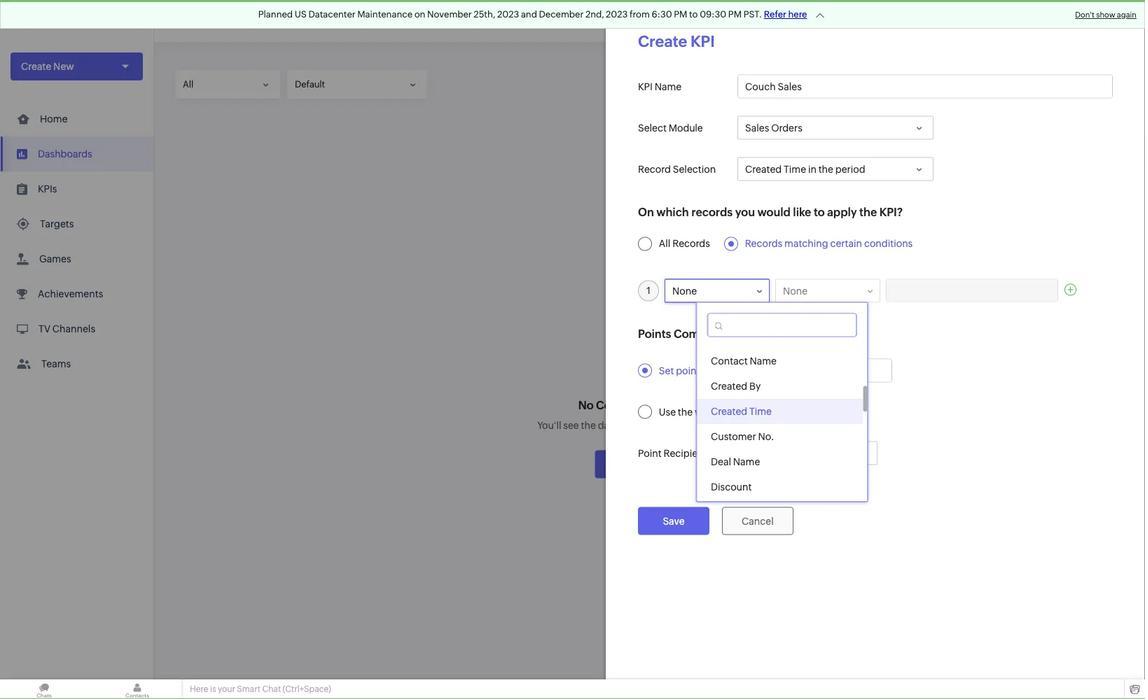 Task type: locate. For each thing, give the bounding box(es) containing it.
1 horizontal spatial time
[[784, 164, 806, 175]]

channels
[[52, 324, 95, 335]]

to
[[689, 9, 698, 20], [814, 206, 825, 219]]

0 vertical spatial time
[[784, 164, 806, 175]]

cancel button
[[722, 507, 793, 535]]

created down sales
[[745, 164, 782, 175]]

0 vertical spatial to
[[689, 9, 698, 20]]

to right "like"
[[814, 206, 825, 219]]

2023 left "and"
[[497, 9, 519, 20]]

smart
[[237, 685, 261, 694]]

pm left "pst." at the top of the page
[[728, 9, 742, 20]]

pm right 6:30 in the right top of the page
[[674, 9, 687, 20]]

created up the 'components!'
[[711, 406, 747, 417]]

1 vertical spatial created
[[711, 381, 747, 392]]

planned us datacenter maintenance on november 25th, 2023 and december 2nd, 2023 from 6:30 pm to 09:30 pm pst. refer here
[[258, 9, 807, 20]]

1 horizontal spatial none
[[783, 285, 808, 297]]

create new down once
[[613, 459, 666, 470]]

created inside 'option'
[[711, 406, 747, 417]]

recipient
[[664, 448, 707, 459]]

once
[[620, 420, 643, 431]]

datacenter
[[308, 9, 356, 20]]

1 vertical spatial points
[[783, 407, 812, 418]]

kpi
[[691, 32, 715, 50], [638, 81, 653, 92]]

name inside option
[[733, 456, 760, 468]]

create new down motivator on the left top of page
[[21, 61, 74, 72]]

orders
[[771, 122, 803, 133]]

1 horizontal spatial records
[[745, 238, 783, 250]]

create down 6:30 in the right top of the page
[[638, 32, 687, 50]]

name up by on the right of the page
[[750, 355, 777, 367]]

achievements
[[38, 289, 103, 300]]

2023 right 2nd,
[[606, 9, 628, 20]]

name for contact name
[[750, 355, 777, 367]]

you'll see the data once you add the components!
[[537, 420, 762, 431]]

deal name
[[711, 456, 760, 468]]

create down motivator on the left top of page
[[21, 61, 51, 72]]

as
[[771, 407, 781, 418]]

no.
[[758, 431, 774, 442]]

pm
[[674, 9, 687, 20], [728, 9, 742, 20]]

chats image
[[0, 680, 88, 700]]

0 vertical spatial name
[[655, 81, 682, 92]]

name for kpi name
[[655, 81, 682, 92]]

all
[[659, 238, 671, 250]]

is
[[210, 685, 216, 694]]

chat
[[262, 685, 281, 694]]

0 horizontal spatial you
[[645, 420, 662, 431]]

select
[[638, 122, 667, 133]]

created for created time in the period
[[745, 164, 782, 175]]

to left 09:30
[[689, 9, 698, 20]]

0 horizontal spatial none
[[672, 285, 697, 297]]

time
[[784, 164, 806, 175], [749, 406, 772, 417]]

1 vertical spatial time
[[749, 406, 772, 417]]

2023
[[497, 9, 519, 20], [606, 9, 628, 20]]

create
[[638, 32, 687, 50], [21, 61, 51, 72], [613, 459, 643, 470]]

in
[[808, 164, 817, 175]]

records
[[673, 238, 710, 250], [745, 238, 783, 250]]

records down on which records you would like to apply the kpi?
[[745, 238, 783, 250]]

Created Time in the period field
[[738, 157, 934, 181]]

1 horizontal spatial pm
[[728, 9, 742, 20]]

name
[[655, 81, 682, 92], [750, 355, 777, 367], [733, 456, 760, 468]]

records matching certain conditions
[[745, 238, 913, 250]]

1 horizontal spatial new
[[645, 459, 666, 470]]

the right see
[[581, 420, 596, 431]]

kpi name
[[638, 81, 682, 92]]

1 vertical spatial you
[[645, 420, 662, 431]]

0 vertical spatial create new
[[21, 61, 74, 72]]

november
[[427, 9, 472, 20]]

records right all
[[673, 238, 710, 250]]

the right of
[[732, 407, 747, 418]]

created down record
[[711, 381, 747, 392]]

0 horizontal spatial time
[[749, 406, 772, 417]]

none up carrier option
[[783, 285, 808, 297]]

you
[[735, 206, 755, 219], [645, 420, 662, 431]]

list box
[[697, 323, 867, 525]]

0 horizontal spatial pm
[[674, 9, 687, 20]]

1 records from the left
[[673, 238, 710, 250]]

created inside option
[[711, 381, 747, 392]]

Add Points text field
[[769, 360, 892, 382]]

list box containing carrier
[[697, 323, 867, 525]]

time for created time in the period
[[784, 164, 806, 175]]

1 vertical spatial new
[[645, 459, 666, 470]]

1 pm from the left
[[674, 9, 687, 20]]

1 none from the left
[[672, 285, 697, 297]]

2 none from the left
[[783, 285, 808, 297]]

the right 'in'
[[819, 164, 833, 175]]

kpis
[[38, 184, 57, 195]]

yet!
[[701, 399, 721, 412]]

2 vertical spatial create
[[613, 459, 643, 470]]

points right as
[[783, 407, 812, 418]]

1 vertical spatial name
[[750, 355, 777, 367]]

points right set
[[676, 365, 705, 376]]

0 horizontal spatial new
[[53, 61, 74, 72]]

0 horizontal spatial 2023
[[497, 9, 519, 20]]

0 vertical spatial points
[[676, 365, 705, 376]]

save button
[[638, 507, 710, 535]]

1 horizontal spatial to
[[814, 206, 825, 219]]

you left would
[[735, 206, 755, 219]]

created inside "field"
[[745, 164, 782, 175]]

new down you'll see the data once you add the components!
[[645, 459, 666, 470]]

the right use in the bottom right of the page
[[678, 407, 693, 418]]

component
[[596, 399, 660, 412]]

0 vertical spatial kpi
[[691, 32, 715, 50]]

kpi up select on the right top of the page
[[638, 81, 653, 92]]

discount
[[711, 482, 752, 493]]

2nd,
[[585, 9, 604, 20]]

from
[[630, 9, 650, 20]]

1 vertical spatial kpi
[[638, 81, 653, 92]]

contact
[[711, 355, 748, 367]]

name for deal name
[[733, 456, 760, 468]]

created by
[[711, 381, 761, 392]]

name down customer no.
[[733, 456, 760, 468]]

create down once
[[613, 459, 643, 470]]

no component added yet!
[[578, 399, 721, 412]]

None text field
[[738, 75, 1112, 98], [887, 280, 1058, 302], [738, 75, 1112, 98], [887, 280, 1058, 302]]

name inside 'option'
[[750, 355, 777, 367]]

new down motivator on the left top of page
[[53, 61, 74, 72]]

due
[[711, 507, 729, 518]]

0 vertical spatial you
[[735, 206, 755, 219]]

1 horizontal spatial points
[[783, 407, 812, 418]]

time inside created time in the period "field"
[[784, 164, 806, 175]]

december
[[539, 9, 584, 20]]

None field
[[738, 442, 878, 465]]

created
[[745, 164, 782, 175], [711, 381, 747, 392], [711, 406, 747, 417]]

on which records you would like to apply the kpi?
[[638, 206, 903, 219]]

list
[[0, 102, 153, 382]]

1 vertical spatial create
[[21, 61, 51, 72]]

1 horizontal spatial 2023
[[606, 9, 628, 20]]

targets
[[40, 219, 74, 230]]

None text field
[[709, 314, 856, 337]]

1 2023 from the left
[[497, 9, 519, 20]]

1 horizontal spatial you
[[735, 206, 755, 219]]

certain
[[830, 238, 862, 250]]

0 vertical spatial created
[[745, 164, 782, 175]]

1 vertical spatial create new
[[613, 459, 666, 470]]

use
[[659, 407, 676, 418]]

kpi down 09:30
[[691, 32, 715, 50]]

2 vertical spatial name
[[733, 456, 760, 468]]

0 horizontal spatial create new
[[21, 61, 74, 72]]

you left add
[[645, 420, 662, 431]]

record
[[724, 365, 754, 376]]

by
[[749, 381, 761, 392]]

of
[[721, 407, 730, 418]]

new
[[53, 61, 74, 72], [645, 459, 666, 470]]

kpi?
[[880, 206, 903, 219]]

2 vertical spatial created
[[711, 406, 747, 417]]

none
[[672, 285, 697, 297], [783, 285, 808, 297]]

name up select module in the top right of the page
[[655, 81, 682, 92]]

0 horizontal spatial kpi
[[638, 81, 653, 92]]

time inside created time 'option'
[[749, 406, 772, 417]]

and
[[521, 9, 537, 20]]

6:30
[[652, 9, 672, 20]]

0 vertical spatial new
[[53, 61, 74, 72]]

0 horizontal spatial records
[[673, 238, 710, 250]]

point
[[638, 448, 662, 459]]

none up points computation
[[672, 285, 697, 297]]

create new
[[21, 61, 74, 72], [613, 459, 666, 470]]

maintenance
[[357, 9, 413, 20]]

again
[[1117, 11, 1137, 19]]

created for created by
[[711, 381, 747, 392]]

create kpi
[[638, 32, 715, 50]]

on
[[414, 9, 425, 20]]



Task type: describe. For each thing, give the bounding box(es) containing it.
your
[[218, 685, 235, 694]]

don't show again
[[1075, 11, 1137, 19]]

use the value of the field as points
[[659, 407, 812, 418]]

0 vertical spatial create
[[638, 32, 687, 50]]

module
[[669, 122, 703, 133]]

2 pm from the left
[[728, 9, 742, 20]]

set
[[659, 365, 674, 376]]

discount option
[[697, 475, 863, 500]]

conditions
[[864, 238, 913, 250]]

the left kpi?
[[859, 206, 877, 219]]

on
[[638, 206, 654, 219]]

created time
[[711, 406, 772, 417]]

motivator
[[32, 15, 83, 27]]

tv channels
[[39, 324, 95, 335]]

sales
[[745, 122, 769, 133]]

save
[[663, 516, 685, 527]]

value
[[695, 407, 719, 418]]

refer
[[764, 9, 786, 20]]

customer no. option
[[697, 424, 863, 449]]

0 horizontal spatial to
[[689, 9, 698, 20]]

see
[[563, 420, 579, 431]]

records
[[691, 206, 733, 219]]

contact name
[[711, 355, 777, 367]]

customer no.
[[711, 431, 774, 442]]

which
[[656, 206, 689, 219]]

apply
[[827, 206, 857, 219]]

home
[[40, 113, 68, 125]]

carrier option
[[697, 323, 863, 348]]

pst.
[[744, 9, 762, 20]]

no
[[578, 399, 594, 412]]

25th,
[[474, 9, 495, 20]]

don't
[[1075, 11, 1095, 19]]

select module
[[638, 122, 703, 133]]

date
[[731, 507, 753, 518]]

record
[[638, 164, 671, 175]]

games
[[39, 254, 71, 265]]

0 horizontal spatial points
[[676, 365, 705, 376]]

the inside created time in the period "field"
[[819, 164, 833, 175]]

created for created time
[[711, 406, 747, 417]]

per
[[707, 365, 722, 376]]

2 2023 from the left
[[606, 9, 628, 20]]

contacts image
[[93, 680, 181, 700]]

here
[[788, 9, 807, 20]]

customer
[[711, 431, 756, 442]]

dashboards
[[38, 148, 92, 160]]

created time option
[[697, 399, 863, 424]]

deal
[[711, 456, 731, 468]]

like
[[793, 206, 811, 219]]

time for created time
[[749, 406, 772, 417]]

points computation
[[638, 328, 745, 341]]

show
[[1096, 11, 1115, 19]]

record selection
[[638, 164, 716, 175]]

matching
[[785, 238, 828, 250]]

would
[[757, 206, 791, 219]]

teams
[[41, 359, 71, 370]]

1 vertical spatial to
[[814, 206, 825, 219]]

all records
[[659, 238, 710, 250]]

planned
[[258, 9, 293, 20]]

components!
[[700, 420, 762, 431]]

deal name option
[[697, 449, 863, 475]]

cancel
[[742, 516, 774, 527]]

user image
[[1102, 10, 1124, 32]]

2 records from the left
[[745, 238, 783, 250]]

add
[[664, 420, 682, 431]]

us
[[295, 9, 307, 20]]

set points per record
[[659, 365, 754, 376]]

point recipient
[[638, 448, 707, 459]]

(ctrl+space)
[[283, 685, 331, 694]]

1 horizontal spatial kpi
[[691, 32, 715, 50]]

here is your smart chat (ctrl+space)
[[190, 685, 331, 694]]

Sales Orders field
[[738, 116, 934, 140]]

field
[[749, 407, 769, 418]]

data
[[598, 420, 618, 431]]

you'll
[[537, 420, 561, 431]]

contact name option
[[697, 348, 863, 374]]

don't show again link
[[1075, 11, 1137, 19]]

created time in the period
[[745, 164, 865, 175]]

added
[[662, 399, 698, 412]]

1 horizontal spatial create new
[[613, 459, 666, 470]]

sales orders
[[745, 122, 803, 133]]

computation
[[674, 328, 745, 341]]

created by option
[[697, 374, 863, 399]]

due date
[[711, 507, 753, 518]]

the right add
[[683, 420, 698, 431]]

due date option
[[697, 500, 863, 525]]

points
[[638, 328, 671, 341]]

09:30
[[700, 9, 726, 20]]

selection
[[673, 164, 716, 175]]

carrier
[[711, 330, 742, 341]]

list containing home
[[0, 102, 153, 382]]

period
[[835, 164, 865, 175]]

refer here link
[[764, 9, 807, 20]]



Task type: vqa. For each thing, say whether or not it's contained in the screenshot.
'CALLS' link
no



